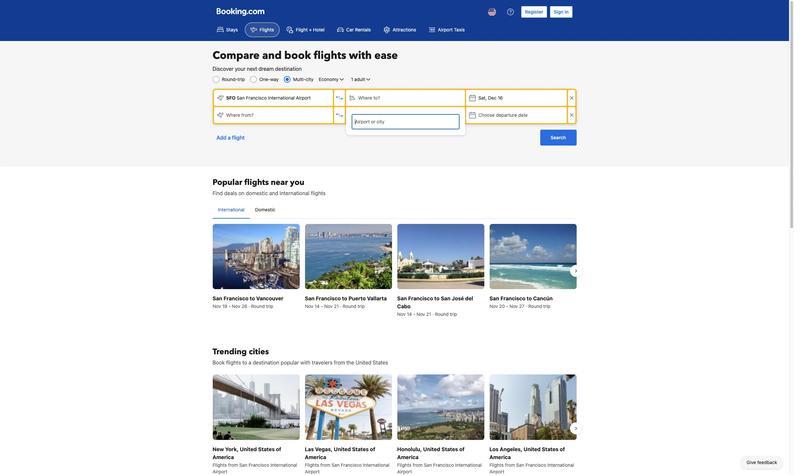 Task type: vqa. For each thing, say whether or not it's contained in the screenshot.
2nd within
no



Task type: locate. For each thing, give the bounding box(es) containing it.
flight + hotel
[[296, 27, 325, 32]]

francisco inside 'san francisco to cancún nov 20 - nov 27 · round trip'
[[501, 296, 526, 302]]

departure
[[496, 112, 517, 118]]

0 vertical spatial a
[[228, 135, 231, 141]]

0 vertical spatial with
[[349, 48, 372, 63]]

and up dream
[[262, 48, 282, 63]]

the
[[347, 360, 354, 366]]

ease
[[375, 48, 398, 63]]

san
[[237, 95, 245, 101], [213, 296, 222, 302], [305, 296, 315, 302], [397, 296, 407, 302], [441, 296, 451, 302], [490, 296, 500, 302], [239, 462, 247, 468], [332, 462, 340, 468], [424, 462, 432, 468], [517, 462, 525, 468]]

4 america from the left
[[490, 454, 511, 460]]

0 vertical spatial where
[[358, 95, 372, 101]]

1 vertical spatial a
[[249, 360, 252, 366]]

2 america from the left
[[305, 454, 326, 460]]

1 vertical spatial 14
[[407, 312, 412, 317]]

trip down the cancún
[[544, 304, 551, 309]]

compare
[[213, 48, 260, 63]]

trip down vancouver
[[266, 304, 273, 309]]

america down the las
[[305, 454, 326, 460]]

from down angeles,
[[505, 462, 515, 468]]

international inside honolulu, united states of america flights from san francisco international airport
[[455, 462, 482, 468]]

a inside trending cities book flights to a destination popular with travelers from the united states
[[249, 360, 252, 366]]

america inside las vegas, united states of america flights from san francisco international airport
[[305, 454, 326, 460]]

sign in link
[[550, 6, 573, 18]]

states for los angeles, united states of america
[[542, 446, 559, 452]]

states inside honolulu, united states of america flights from san francisco international airport
[[442, 446, 458, 452]]

san inside san francisco to vancouver nov 19 - nov 26 · round trip
[[213, 296, 222, 302]]

united right vegas,
[[334, 446, 351, 452]]

to for cancún
[[527, 296, 532, 302]]

san inside los angeles, united states of america flights from san francisco international airport
[[517, 462, 525, 468]]

airport down los
[[490, 469, 505, 475]]

america for los
[[490, 454, 511, 460]]

way
[[270, 76, 279, 82]]

from inside las vegas, united states of america flights from san francisco international airport
[[321, 462, 331, 468]]

1 horizontal spatial a
[[249, 360, 252, 366]]

deals
[[224, 190, 237, 196]]

choose departure date button
[[467, 107, 567, 123]]

with up adult
[[349, 48, 372, 63]]

0 horizontal spatial a
[[228, 135, 231, 141]]

san francisco to san josé del cabo image
[[397, 224, 485, 289]]

las vegas, united states of america image
[[305, 375, 392, 440]]

2 region from the top
[[207, 372, 582, 475]]

international inside new york, united states of america flights from san francisco international airport
[[271, 462, 297, 468]]

3 of from the left
[[460, 446, 465, 452]]

1 region from the top
[[207, 221, 582, 321]]

america for new
[[213, 454, 234, 460]]

-
[[229, 304, 231, 309], [321, 304, 323, 309], [506, 304, 509, 309], [413, 312, 416, 317]]

of inside honolulu, united states of america flights from san francisco international airport
[[460, 446, 465, 452]]

with inside trending cities book flights to a destination popular with travelers from the united states
[[301, 360, 311, 366]]

- inside san francisco to vancouver nov 19 - nov 26 · round trip
[[229, 304, 231, 309]]

and inside popular flights near you find deals on domestic and international flights
[[269, 190, 278, 196]]

- inside the san francisco to puerto vallarta nov 14 - nov 21 · round trip
[[321, 304, 323, 309]]

flights inside los angeles, united states of america flights from san francisco international airport
[[490, 462, 504, 468]]

from down vegas,
[[321, 462, 331, 468]]

airport down multi-city
[[296, 95, 311, 101]]

a right add
[[228, 135, 231, 141]]

and down near
[[269, 190, 278, 196]]

from
[[334, 360, 345, 366], [228, 462, 238, 468], [321, 462, 331, 468], [413, 462, 423, 468], [505, 462, 515, 468]]

destination up multi-
[[275, 66, 302, 72]]

1 vertical spatial 21
[[427, 312, 431, 317]]

0 vertical spatial destination
[[275, 66, 302, 72]]

taxis
[[454, 27, 465, 32]]

to left the cancún
[[527, 296, 532, 302]]

stays
[[226, 27, 238, 32]]

Airport or city text field
[[355, 118, 457, 125]]

destination
[[275, 66, 302, 72], [253, 360, 280, 366]]

where for where to?
[[358, 95, 372, 101]]

america inside new york, united states of america flights from san francisco international airport
[[213, 454, 234, 460]]

and inside compare and book flights with ease discover your next dream destination
[[262, 48, 282, 63]]

puerto
[[349, 296, 366, 302]]

of for los angeles, united states of america
[[560, 446, 565, 452]]

francisco
[[246, 95, 267, 101], [224, 296, 249, 302], [316, 296, 341, 302], [408, 296, 433, 302], [501, 296, 526, 302], [249, 462, 269, 468], [341, 462, 362, 468], [433, 462, 454, 468], [526, 462, 547, 468]]

1 horizontal spatial 21
[[427, 312, 431, 317]]

to inside san francisco to vancouver nov 19 - nov 26 · round trip
[[250, 296, 255, 302]]

· inside 'san francisco to cancún nov 20 - nov 27 · round trip'
[[526, 304, 527, 309]]

states inside los angeles, united states of america flights from san francisco international airport
[[542, 446, 559, 452]]

round-trip
[[222, 76, 245, 82]]

from inside new york, united states of america flights from san francisco international airport
[[228, 462, 238, 468]]

airport down the las
[[305, 469, 320, 475]]

domestic button
[[250, 201, 281, 219]]

where
[[358, 95, 372, 101], [226, 112, 240, 118]]

domestic
[[246, 190, 268, 196]]

and
[[262, 48, 282, 63], [269, 190, 278, 196]]

- inside 'san francisco to cancún nov 20 - nov 27 · round trip'
[[506, 304, 509, 309]]

in
[[565, 9, 569, 15]]

trip down the josé
[[450, 312, 457, 317]]

stays link
[[211, 23, 244, 37]]

with inside compare and book flights with ease discover your next dream destination
[[349, 48, 372, 63]]

· inside the san francisco to puerto vallarta nov 14 - nov 21 · round trip
[[340, 304, 342, 309]]

where left to?
[[358, 95, 372, 101]]

states inside las vegas, united states of america flights from san francisco international airport
[[352, 446, 369, 452]]

states inside trending cities book flights to a destination popular with travelers from the united states
[[373, 360, 388, 366]]

from inside los angeles, united states of america flights from san francisco international airport
[[505, 462, 515, 468]]

1 horizontal spatial with
[[349, 48, 372, 63]]

to inside 'san francisco to cancún nov 20 - nov 27 · round trip'
[[527, 296, 532, 302]]

angeles,
[[500, 446, 523, 452]]

san inside 'san francisco to cancún nov 20 - nov 27 · round trip'
[[490, 296, 500, 302]]

honolulu,
[[397, 446, 422, 452]]

of
[[276, 446, 281, 452], [370, 446, 375, 452], [460, 446, 465, 452], [560, 446, 565, 452]]

flights inside new york, united states of america flights from san francisco international airport
[[213, 462, 227, 468]]

san francisco to puerto vallarta image
[[305, 224, 392, 289]]

to
[[250, 296, 255, 302], [342, 296, 347, 302], [435, 296, 440, 302], [527, 296, 532, 302], [243, 360, 247, 366]]

0 horizontal spatial where
[[226, 112, 240, 118]]

trending cities book flights to a destination popular with travelers from the united states
[[213, 347, 388, 366]]

of inside new york, united states of america flights from san francisco international airport
[[276, 446, 281, 452]]

21 inside san francisco to san josé del cabo nov 14 - nov 21 · round trip
[[427, 312, 431, 317]]

to for san
[[435, 296, 440, 302]]

1 horizontal spatial 14
[[407, 312, 412, 317]]

cabo
[[397, 304, 411, 310]]

trip
[[238, 76, 245, 82], [266, 304, 273, 309], [358, 304, 365, 309], [544, 304, 551, 309], [450, 312, 457, 317]]

united right york, on the bottom left of the page
[[240, 446, 257, 452]]

of inside las vegas, united states of america flights from san francisco international airport
[[370, 446, 375, 452]]

1 vertical spatial destination
[[253, 360, 280, 366]]

of for las vegas, united states of america
[[370, 446, 375, 452]]

where inside dropdown button
[[226, 112, 240, 118]]

0 vertical spatial region
[[207, 221, 582, 321]]

1 vertical spatial region
[[207, 372, 582, 475]]

21
[[334, 304, 339, 309], [427, 312, 431, 317]]

with right popular
[[301, 360, 311, 366]]

to?
[[374, 95, 380, 101]]

0 horizontal spatial 14
[[315, 304, 320, 309]]

trip inside san francisco to san josé del cabo nov 14 - nov 21 · round trip
[[450, 312, 457, 317]]

to inside the san francisco to puerto vallarta nov 14 - nov 21 · round trip
[[342, 296, 347, 302]]

america down los
[[490, 454, 511, 460]]

1 of from the left
[[276, 446, 281, 452]]

airport down new at the bottom left
[[213, 469, 228, 475]]

las
[[305, 446, 314, 452]]

flights
[[260, 27, 274, 32], [213, 462, 227, 468], [305, 462, 319, 468], [397, 462, 412, 468], [490, 462, 504, 468]]

of for new york, united states of america
[[276, 446, 281, 452]]

trending
[[213, 347, 247, 358]]

airport inside new york, united states of america flights from san francisco international airport
[[213, 469, 228, 475]]

san francisco to cancún image
[[490, 224, 577, 289]]

where left from?
[[226, 112, 240, 118]]

round inside san francisco to san josé del cabo nov 14 - nov 21 · round trip
[[435, 312, 449, 317]]

0 vertical spatial 14
[[315, 304, 320, 309]]

where to? button
[[346, 90, 465, 106]]

america down new at the bottom left
[[213, 454, 234, 460]]

rentals
[[355, 27, 371, 32]]

region
[[207, 221, 582, 321], [207, 372, 582, 475]]

to left vancouver
[[250, 296, 255, 302]]

you
[[290, 177, 305, 188]]

1 vertical spatial where
[[226, 112, 240, 118]]

to inside san francisco to san josé del cabo nov 14 - nov 21 · round trip
[[435, 296, 440, 302]]

to left puerto
[[342, 296, 347, 302]]

international inside las vegas, united states of america flights from san francisco international airport
[[363, 462, 390, 468]]

los
[[490, 446, 499, 452]]

round inside 'san francisco to cancún nov 20 - nov 27 · round trip'
[[529, 304, 542, 309]]

flights down trending
[[226, 360, 241, 366]]

1 vertical spatial with
[[301, 360, 311, 366]]

america inside los angeles, united states of america flights from san francisco international airport
[[490, 454, 511, 460]]

states inside new york, united states of america flights from san francisco international airport
[[258, 446, 275, 452]]

from for las vegas, united states of america
[[321, 462, 331, 468]]

dream
[[259, 66, 274, 72]]

a
[[228, 135, 231, 141], [249, 360, 252, 366]]

booking.com logo image
[[217, 8, 264, 16], [217, 8, 264, 16]]

book
[[213, 360, 225, 366]]

airport inside los angeles, united states of america flights from san francisco international airport
[[490, 469, 505, 475]]

4 of from the left
[[560, 446, 565, 452]]

attractions link
[[378, 23, 422, 37]]

united inside los angeles, united states of america flights from san francisco international airport
[[524, 446, 541, 452]]

international inside los angeles, united states of america flights from san francisco international airport
[[548, 462, 574, 468]]

travelers
[[312, 360, 333, 366]]

2 of from the left
[[370, 446, 375, 452]]

from down honolulu,
[[413, 462, 423, 468]]

airport
[[438, 27, 453, 32], [296, 95, 311, 101], [213, 469, 228, 475], [305, 469, 320, 475], [397, 469, 412, 475], [490, 469, 505, 475]]

with
[[349, 48, 372, 63], [301, 360, 311, 366]]

0 vertical spatial and
[[262, 48, 282, 63]]

america down honolulu,
[[397, 454, 419, 460]]

united right honolulu,
[[423, 446, 440, 452]]

attractions
[[393, 27, 416, 32]]

flights up domestic
[[245, 177, 269, 188]]

of inside los angeles, united states of america flights from san francisco international airport
[[560, 446, 565, 452]]

francisco inside honolulu, united states of america flights from san francisco international airport
[[433, 462, 454, 468]]

3 america from the left
[[397, 454, 419, 460]]

region containing san francisco to vancouver
[[207, 221, 582, 321]]

1 horizontal spatial where
[[358, 95, 372, 101]]

flight
[[232, 135, 245, 141]]

from down york, on the bottom left of the page
[[228, 462, 238, 468]]

international inside international button
[[218, 207, 245, 213]]

1 america from the left
[[213, 454, 234, 460]]

united inside new york, united states of america flights from san francisco international airport
[[240, 446, 257, 452]]

to left the josé
[[435, 296, 440, 302]]

destination down cities
[[253, 360, 280, 366]]

nov
[[213, 304, 221, 309], [232, 304, 241, 309], [305, 304, 314, 309], [324, 304, 333, 309], [490, 304, 498, 309], [510, 304, 518, 309], [397, 312, 406, 317], [417, 312, 425, 317]]

united inside las vegas, united states of america flights from san francisco international airport
[[334, 446, 351, 452]]

0 horizontal spatial with
[[301, 360, 311, 366]]

trip down puerto
[[358, 304, 365, 309]]

+
[[309, 27, 312, 32]]

states for new york, united states of america
[[258, 446, 275, 452]]

united right the
[[356, 360, 372, 366]]

0 horizontal spatial 21
[[334, 304, 339, 309]]

where inside popup button
[[358, 95, 372, 101]]

sat, dec 16
[[479, 95, 503, 101]]

flight
[[296, 27, 308, 32]]

from left the
[[334, 360, 345, 366]]

to down trending
[[243, 360, 247, 366]]

airport down honolulu,
[[397, 469, 412, 475]]

united inside honolulu, united states of america flights from san francisco international airport
[[423, 446, 440, 452]]

states
[[373, 360, 388, 366], [258, 446, 275, 452], [352, 446, 369, 452], [442, 446, 458, 452], [542, 446, 559, 452]]

your
[[235, 66, 246, 72]]

tab list
[[213, 201, 577, 219]]

flights
[[314, 48, 346, 63], [245, 177, 269, 188], [311, 190, 326, 196], [226, 360, 241, 366]]

vallarta
[[367, 296, 387, 302]]

united right angeles,
[[524, 446, 541, 452]]

flights inside las vegas, united states of america flights from san francisco international airport
[[305, 462, 319, 468]]

flights up economy
[[314, 48, 346, 63]]

adult
[[355, 76, 365, 82]]

1 vertical spatial and
[[269, 190, 278, 196]]

a down cities
[[249, 360, 252, 366]]

multi-
[[293, 76, 306, 82]]

popular
[[281, 360, 299, 366]]

america inside honolulu, united states of america flights from san francisco international airport
[[397, 454, 419, 460]]

united for new york, united states of america
[[240, 446, 257, 452]]

· inside san francisco to san josé del cabo nov 14 - nov 21 · round trip
[[433, 312, 434, 317]]

honolulu, united states of america image
[[397, 375, 485, 440]]

0 vertical spatial 21
[[334, 304, 339, 309]]



Task type: describe. For each thing, give the bounding box(es) containing it.
san francisco to vancouver image
[[213, 224, 300, 289]]

city
[[306, 76, 314, 82]]

14 inside san francisco to san josé del cabo nov 14 - nov 21 · round trip
[[407, 312, 412, 317]]

san francisco to san josé del cabo nov 14 - nov 21 · round trip
[[397, 296, 473, 317]]

airport taxis
[[438, 27, 465, 32]]

states for las vegas, united states of america
[[352, 446, 369, 452]]

register link
[[521, 6, 548, 18]]

francisco inside new york, united states of america flights from san francisco international airport
[[249, 462, 269, 468]]

los angeles, united states of america flights from san francisco international airport
[[490, 446, 574, 475]]

trip inside the san francisco to puerto vallarta nov 14 - nov 21 · round trip
[[358, 304, 365, 309]]

sat,
[[479, 95, 487, 101]]

popular flights near you find deals on domestic and international flights
[[213, 177, 326, 196]]

airport left taxis in the top of the page
[[438, 27, 453, 32]]

vegas,
[[315, 446, 333, 452]]

sfo san francisco international airport
[[226, 95, 311, 101]]

economy
[[319, 76, 339, 82]]

airport inside las vegas, united states of america flights from san francisco international airport
[[305, 469, 320, 475]]

26
[[242, 304, 247, 309]]

give feedback
[[747, 460, 778, 465]]

choose
[[479, 112, 495, 118]]

san inside honolulu, united states of america flights from san francisco international airport
[[424, 462, 432, 468]]

one-
[[260, 76, 270, 82]]

next
[[247, 66, 257, 72]]

domestic
[[255, 207, 275, 213]]

flights link
[[245, 23, 280, 37]]

destination inside trending cities book flights to a destination popular with travelers from the united states
[[253, 360, 280, 366]]

round inside the san francisco to puerto vallarta nov 14 - nov 21 · round trip
[[343, 304, 357, 309]]

flights inside compare and book flights with ease discover your next dream destination
[[314, 48, 346, 63]]

flights inside flights link
[[260, 27, 274, 32]]

trip inside san francisco to vancouver nov 19 - nov 26 · round trip
[[266, 304, 273, 309]]

trip down 'your'
[[238, 76, 245, 82]]

round inside san francisco to vancouver nov 19 - nov 26 · round trip
[[251, 304, 265, 309]]

a inside button
[[228, 135, 231, 141]]

compare and book flights with ease discover your next dream destination
[[213, 48, 398, 72]]

where from? button
[[214, 107, 333, 123]]

international
[[280, 190, 310, 196]]

san francisco to vancouver nov 19 - nov 26 · round trip
[[213, 296, 284, 309]]

san francisco to puerto vallarta nov 14 - nov 21 · round trip
[[305, 296, 387, 309]]

add a flight button
[[213, 130, 249, 146]]

20
[[500, 304, 505, 309]]

near
[[271, 177, 288, 188]]

francisco inside los angeles, united states of america flights from san francisco international airport
[[526, 462, 547, 468]]

give
[[747, 460, 757, 465]]

america for las
[[305, 454, 326, 460]]

popular
[[213, 177, 243, 188]]

flights inside trending cities book flights to a destination popular with travelers from the united states
[[226, 360, 241, 366]]

1
[[351, 76, 353, 82]]

search button
[[540, 130, 577, 146]]

francisco inside the san francisco to puerto vallarta nov 14 - nov 21 · round trip
[[316, 296, 341, 302]]

car rentals link
[[332, 23, 377, 37]]

from inside trending cities book flights to a destination popular with travelers from the united states
[[334, 360, 345, 366]]

vancouver
[[256, 296, 284, 302]]

los angeles, united states of america image
[[490, 375, 577, 440]]

to inside trending cities book flights to a destination popular with travelers from the united states
[[243, 360, 247, 366]]

sign
[[554, 9, 564, 15]]

san inside new york, united states of america flights from san francisco international airport
[[239, 462, 247, 468]]

las vegas, united states of america flights from san francisco international airport
[[305, 446, 390, 475]]

discover
[[213, 66, 234, 72]]

san inside las vegas, united states of america flights from san francisco international airport
[[332, 462, 340, 468]]

one-way
[[260, 76, 279, 82]]

san inside the san francisco to puerto vallarta nov 14 - nov 21 · round trip
[[305, 296, 315, 302]]

add a flight
[[217, 135, 245, 141]]

from inside honolulu, united states of america flights from san francisco international airport
[[413, 462, 423, 468]]

1 adult
[[351, 76, 365, 82]]

sign in
[[554, 9, 569, 15]]

flights for new york, united states of america
[[213, 462, 227, 468]]

francisco inside las vegas, united states of america flights from san francisco international airport
[[341, 462, 362, 468]]

sat, dec 16 button
[[467, 90, 567, 106]]

josé
[[452, 296, 464, 302]]

united inside trending cities book flights to a destination popular with travelers from the united states
[[356, 360, 372, 366]]

francisco inside san francisco to vancouver nov 19 - nov 26 · round trip
[[224, 296, 249, 302]]

international button
[[213, 201, 250, 219]]

new york, united states of america flights from san francisco international airport
[[213, 446, 297, 475]]

del
[[465, 296, 473, 302]]

car
[[347, 27, 354, 32]]

flights for los angeles, united states of america
[[490, 462, 504, 468]]

add
[[217, 135, 227, 141]]

1 adult button
[[351, 75, 373, 83]]

21 inside the san francisco to puerto vallarta nov 14 - nov 21 · round trip
[[334, 304, 339, 309]]

united for los angeles, united states of america
[[524, 446, 541, 452]]

sfo
[[226, 95, 236, 101]]

from?
[[242, 112, 254, 118]]

flights inside honolulu, united states of america flights from san francisco international airport
[[397, 462, 412, 468]]

trip inside 'san francisco to cancún nov 20 - nov 27 · round trip'
[[544, 304, 551, 309]]

16
[[498, 95, 503, 101]]

destination inside compare and book flights with ease discover your next dream destination
[[275, 66, 302, 72]]

choose departure date
[[479, 112, 528, 118]]

new york, united states of america image
[[213, 375, 300, 440]]

27
[[519, 304, 525, 309]]

feedback
[[758, 460, 778, 465]]

flights right international
[[311, 190, 326, 196]]

to for puerto
[[342, 296, 347, 302]]

to for vancouver
[[250, 296, 255, 302]]

- inside san francisco to san josé del cabo nov 14 - nov 21 · round trip
[[413, 312, 416, 317]]

from for new york, united states of america
[[228, 462, 238, 468]]

new
[[213, 446, 224, 452]]

multi-city
[[293, 76, 314, 82]]

car rentals
[[347, 27, 371, 32]]

tab list containing international
[[213, 201, 577, 219]]

york,
[[225, 446, 239, 452]]

cancún
[[533, 296, 553, 302]]

19
[[222, 304, 227, 309]]

· inside san francisco to vancouver nov 19 - nov 26 · round trip
[[249, 304, 250, 309]]

round-
[[222, 76, 238, 82]]

hotel
[[313, 27, 325, 32]]

region containing new york, united states of america
[[207, 372, 582, 475]]

register
[[525, 9, 544, 15]]

search
[[551, 135, 566, 140]]

flights for las vegas, united states of america
[[305, 462, 319, 468]]

francisco inside san francisco to san josé del cabo nov 14 - nov 21 · round trip
[[408, 296, 433, 302]]

san francisco to cancún nov 20 - nov 27 · round trip
[[490, 296, 553, 309]]

where to?
[[358, 95, 380, 101]]

book
[[285, 48, 311, 63]]

cities
[[249, 347, 269, 358]]

airport taxis link
[[423, 23, 471, 37]]

airport inside honolulu, united states of america flights from san francisco international airport
[[397, 469, 412, 475]]

14 inside the san francisco to puerto vallarta nov 14 - nov 21 · round trip
[[315, 304, 320, 309]]

united for las vegas, united states of america
[[334, 446, 351, 452]]

dec
[[488, 95, 497, 101]]

from for los angeles, united states of america
[[505, 462, 515, 468]]

honolulu, united states of america flights from san francisco international airport
[[397, 446, 482, 475]]

give feedback button
[[742, 457, 783, 469]]

where for where from?
[[226, 112, 240, 118]]

where from?
[[226, 112, 254, 118]]



